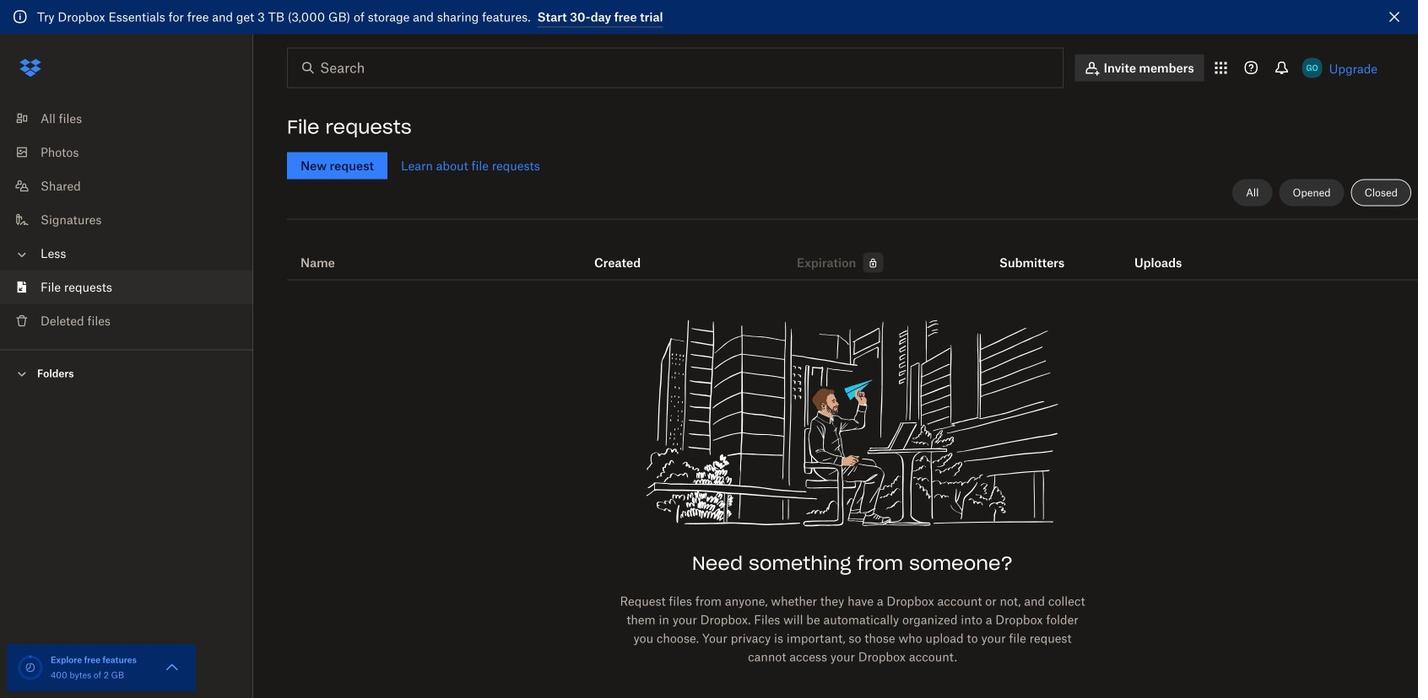 Task type: vqa. For each thing, say whether or not it's contained in the screenshot.
the bottommost ACCOUNT
no



Task type: describe. For each thing, give the bounding box(es) containing it.
Search in folder "Dropbox" text field
[[320, 58, 1028, 78]]

dropbox image
[[14, 51, 47, 85]]

quota usage progress bar
[[17, 655, 44, 682]]

quota usage image
[[17, 655, 44, 682]]

pro trial element
[[856, 253, 883, 273]]



Task type: locate. For each thing, give the bounding box(es) containing it.
0 horizontal spatial column header
[[999, 233, 1067, 273]]

row
[[287, 226, 1418, 281]]

less image
[[14, 246, 30, 263]]

alert
[[0, 0, 1418, 34]]

1 column header from the left
[[999, 233, 1067, 273]]

2 column header from the left
[[1134, 233, 1202, 273]]

column header
[[999, 233, 1067, 273], [1134, 233, 1202, 273]]

1 horizontal spatial column header
[[1134, 233, 1202, 273]]

list item
[[0, 271, 253, 304]]

list
[[0, 92, 253, 350]]



